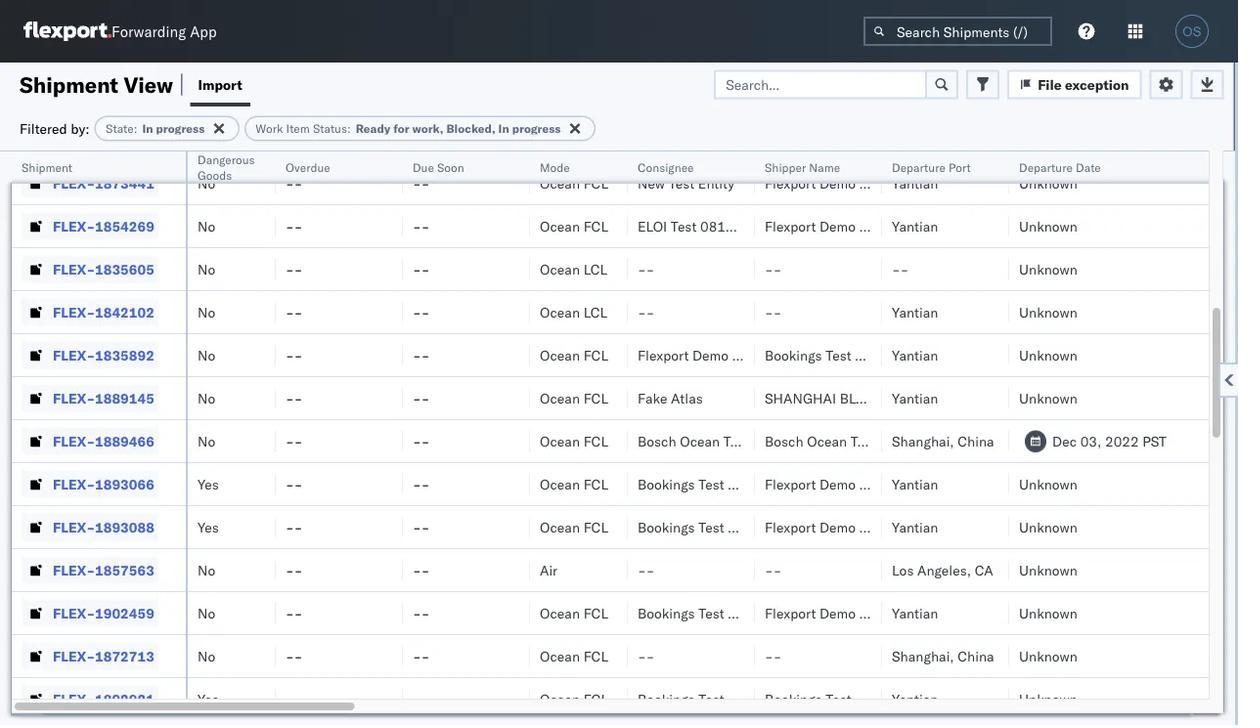 Task type: locate. For each thing, give the bounding box(es) containing it.
flex-1892921
[[53, 691, 154, 708]]

co. left port
[[911, 175, 930, 192]]

departure date
[[1019, 160, 1101, 175]]

no right 1889145
[[198, 390, 215, 407]]

bosch ocean test down shanghai
[[765, 433, 876, 450]]

view
[[124, 71, 173, 98]]

flex- inside "flex-1872713" button
[[53, 648, 95, 665]]

flex- down flex-1873441 button
[[53, 218, 95, 235]]

departure date button
[[1009, 155, 1215, 175]]

2 ocean lcl from the top
[[540, 304, 607, 321]]

0 horizontal spatial departure
[[892, 160, 945, 175]]

6 resize handle column header from the left
[[731, 152, 755, 726]]

unknown for 1854269
[[1019, 218, 1078, 235]]

:
[[134, 121, 137, 136], [347, 121, 351, 136]]

ocean for 1835605
[[540, 261, 580, 278]]

2 no from the top
[[198, 218, 215, 235]]

4 resize handle column header from the left
[[507, 152, 530, 726]]

consignee for flex-1902459
[[728, 605, 794, 622]]

yantian for flex-1889145
[[892, 390, 938, 407]]

departure for departure port
[[892, 160, 945, 175]]

flex- down flex-1857563 button
[[53, 605, 95, 622]]

7 unknown from the top
[[1019, 476, 1078, 493]]

6 yantian from the top
[[892, 476, 938, 493]]

flex- for 1835892
[[53, 347, 95, 364]]

shipper for flex-1854269
[[859, 218, 907, 235]]

filtered
[[20, 120, 67, 137]]

1 yes from the top
[[198, 476, 219, 493]]

12 flex- from the top
[[53, 648, 95, 665]]

3 yantian from the top
[[892, 304, 938, 321]]

1 vertical spatial ocean lcl
[[540, 304, 607, 321]]

0 horizontal spatial :
[[134, 121, 137, 136]]

flex-1835605 button
[[22, 256, 158, 283]]

3 flex- from the top
[[53, 261, 95, 278]]

app
[[190, 22, 217, 41]]

yes
[[198, 476, 219, 493], [198, 519, 219, 536], [198, 691, 219, 708]]

7 resize handle column header from the left
[[859, 152, 882, 726]]

flex- inside flex-1835605 "button"
[[53, 261, 95, 278]]

Search... text field
[[714, 70, 927, 99]]

5 resize handle column header from the left
[[604, 152, 628, 726]]

flexport demo shipper co. for 1893088
[[765, 519, 930, 536]]

shanghai, down co.,
[[892, 433, 954, 450]]

flex-
[[53, 175, 95, 192], [53, 218, 95, 235], [53, 261, 95, 278], [53, 304, 95, 321], [53, 347, 95, 364], [53, 390, 95, 407], [53, 433, 95, 450], [53, 476, 95, 493], [53, 519, 95, 536], [53, 562, 95, 579], [53, 605, 95, 622], [53, 648, 95, 665], [53, 691, 95, 708]]

no right 1857563
[[198, 562, 215, 579]]

filtered by:
[[20, 120, 90, 137]]

co. for 1873441
[[911, 175, 930, 192]]

2 flex- from the top
[[53, 218, 95, 235]]

ca
[[975, 562, 993, 579]]

ocean for 1889466
[[540, 433, 580, 450]]

shanghai, china
[[892, 433, 994, 450], [892, 648, 994, 665]]

0 horizontal spatial bosch ocean test
[[638, 433, 749, 450]]

1854269
[[95, 218, 154, 235]]

10 fcl from the top
[[583, 691, 608, 708]]

pst
[[1143, 433, 1167, 450]]

flex- down flex-1893066 'button'
[[53, 519, 95, 536]]

5 unknown from the top
[[1019, 347, 1078, 364]]

7 no from the top
[[198, 433, 215, 450]]

fcl for flex-1873441
[[583, 175, 608, 192]]

in right the blocked,
[[498, 121, 509, 136]]

flex- inside flex-1902459 button
[[53, 605, 95, 622]]

bookings test consignee for flex-1902459
[[638, 605, 794, 622]]

bookings test consignee for flex-1892921
[[638, 691, 794, 708]]

flex-1889466 button
[[22, 428, 158, 455]]

shipment inside shipment button
[[22, 160, 72, 175]]

4 unknown from the top
[[1019, 304, 1078, 321]]

0 vertical spatial shanghai,
[[892, 433, 954, 450]]

shipper for flex-1893088
[[859, 519, 907, 536]]

ocean for 1893088
[[540, 519, 580, 536]]

lcl for yantian
[[583, 304, 607, 321]]

3 unknown from the top
[[1019, 261, 1078, 278]]

bookings test consignee
[[765, 347, 921, 364], [638, 476, 794, 493], [638, 519, 794, 536], [638, 605, 794, 622], [638, 691, 794, 708]]

no right 1902459 in the left of the page
[[198, 605, 215, 622]]

1 departure from the left
[[892, 160, 945, 175]]

2 lcl from the top
[[583, 304, 607, 321]]

flex- inside flex-1889466 button
[[53, 433, 95, 450]]

no down dangerous
[[198, 175, 215, 192]]

flex- down flex-1889466 button
[[53, 476, 95, 493]]

1 resize handle column header from the left
[[162, 152, 186, 726]]

1 horizontal spatial bosch
[[765, 433, 803, 450]]

no for flex-1854269
[[198, 218, 215, 235]]

2 shanghai, from the top
[[892, 648, 954, 665]]

8 yantian from the top
[[892, 605, 938, 622]]

fcl for flex-1902459
[[583, 605, 608, 622]]

flex- down "flex-1872713" button
[[53, 691, 95, 708]]

shipment for shipment view
[[20, 71, 118, 98]]

resize handle column header
[[162, 152, 186, 726], [252, 152, 276, 726], [379, 152, 403, 726], [507, 152, 530, 726], [604, 152, 628, 726], [731, 152, 755, 726], [859, 152, 882, 726], [986, 152, 1009, 726]]

exception
[[1065, 76, 1129, 93]]

ocean for 1842102
[[540, 304, 580, 321]]

6 ocean fcl from the top
[[540, 476, 608, 493]]

2 resize handle column header from the left
[[252, 152, 276, 726]]

unknown for 1889145
[[1019, 390, 1078, 407]]

2 bosch ocean test from the left
[[765, 433, 876, 450]]

flex- inside flex-1893088 button
[[53, 519, 95, 536]]

bosch
[[638, 433, 676, 450], [765, 433, 803, 450]]

yantian for flex-1842102
[[892, 304, 938, 321]]

0 vertical spatial lcl
[[583, 261, 607, 278]]

1 vertical spatial yes
[[198, 519, 219, 536]]

atlas
[[671, 390, 703, 407]]

1 horizontal spatial progress
[[512, 121, 561, 136]]

2 departure from the left
[[1019, 160, 1073, 175]]

fcl for flex-1889466
[[583, 433, 608, 450]]

10 no from the top
[[198, 648, 215, 665]]

flex- down flex-1889145 button at the left
[[53, 433, 95, 450]]

flex- for 1872713
[[53, 648, 95, 665]]

1 vertical spatial shanghai, china
[[892, 648, 994, 665]]

no right the 1872713
[[198, 648, 215, 665]]

item
[[286, 121, 310, 136]]

8 unknown from the top
[[1019, 519, 1078, 536]]

co. down los
[[911, 605, 930, 622]]

5 no from the top
[[198, 347, 215, 364]]

ocean lcl for yantian
[[540, 304, 607, 321]]

flex-1873441 button
[[22, 170, 158, 197]]

9 unknown from the top
[[1019, 562, 1078, 579]]

ocean lcl
[[540, 261, 607, 278], [540, 304, 607, 321]]

ocean for 1835892
[[540, 347, 580, 364]]

2 vertical spatial yes
[[198, 691, 219, 708]]

: left ready
[[347, 121, 351, 136]]

yes right "1893088"
[[198, 519, 219, 536]]

0 horizontal spatial in
[[142, 121, 153, 136]]

1 shanghai, from the top
[[892, 433, 954, 450]]

bookings for flex-1893088
[[638, 519, 695, 536]]

ocean fcl for flex-1889145
[[540, 390, 608, 407]]

flex- down flex-1835605 "button" at top
[[53, 304, 95, 321]]

5 ocean fcl from the top
[[540, 433, 608, 450]]

shipper for flex-1902459
[[859, 605, 907, 622]]

fcl for flex-1892921
[[583, 691, 608, 708]]

0 vertical spatial ocean lcl
[[540, 261, 607, 278]]

0 vertical spatial shipment
[[20, 71, 118, 98]]

3 no from the top
[[198, 261, 215, 278]]

bosch down fake
[[638, 433, 676, 450]]

shipper for flex-1893066
[[859, 476, 907, 493]]

1 vertical spatial shipment
[[22, 160, 72, 175]]

1902459
[[95, 605, 154, 622]]

1 shanghai, china from the top
[[892, 433, 994, 450]]

shipment up by:
[[20, 71, 118, 98]]

mode
[[540, 160, 570, 175]]

8 ocean fcl from the top
[[540, 605, 608, 622]]

1 vertical spatial shanghai,
[[892, 648, 954, 665]]

co.
[[911, 175, 930, 192], [911, 218, 930, 235], [784, 347, 803, 364], [911, 476, 930, 493], [911, 519, 930, 536], [911, 605, 930, 622]]

6 fcl from the top
[[583, 476, 608, 493]]

9 yantian from the top
[[892, 691, 938, 708]]

shipment down filtered
[[22, 160, 72, 175]]

flex- inside flex-1892921 button
[[53, 691, 95, 708]]

6 no from the top
[[198, 390, 215, 407]]

flex-1892921 button
[[22, 686, 158, 713]]

7 flex- from the top
[[53, 433, 95, 450]]

departure left port
[[892, 160, 945, 175]]

flexport for 1893088
[[765, 519, 816, 536]]

bosch ocean test
[[638, 433, 749, 450], [765, 433, 876, 450]]

2 vertical spatial china
[[907, 691, 943, 708]]

ocean fcl for flex-1893066
[[540, 476, 608, 493]]

0 vertical spatial yes
[[198, 476, 219, 493]]

1 no from the top
[[198, 175, 215, 192]]

8 resize handle column header from the left
[[986, 152, 1009, 726]]

ocean fcl for flex-1902459
[[540, 605, 608, 622]]

co. up los
[[911, 519, 930, 536]]

departure left date
[[1019, 160, 1073, 175]]

9 flex- from the top
[[53, 519, 95, 536]]

unknown for 1842102
[[1019, 304, 1078, 321]]

0 vertical spatial china
[[958, 433, 994, 450]]

no right "1889466"
[[198, 433, 215, 450]]

2 shanghai, china from the top
[[892, 648, 994, 665]]

6 unknown from the top
[[1019, 390, 1078, 407]]

fcl for flex-1835892
[[583, 347, 608, 364]]

flex- inside flex-1889145 button
[[53, 390, 95, 407]]

flex- for 1854269
[[53, 218, 95, 235]]

no for flex-1902459
[[198, 605, 215, 622]]

5 yantian from the top
[[892, 390, 938, 407]]

0 horizontal spatial bosch
[[638, 433, 676, 450]]

flex-1889145
[[53, 390, 154, 407]]

5 flex- from the top
[[53, 347, 95, 364]]

2 fcl from the top
[[583, 218, 608, 235]]

flex-1873441
[[53, 175, 154, 192]]

2 yantian from the top
[[892, 218, 938, 235]]

in right state
[[142, 121, 153, 136]]

3 fcl from the top
[[583, 347, 608, 364]]

flex- down flex-1893088 button
[[53, 562, 95, 579]]

1 fcl from the top
[[583, 175, 608, 192]]

11 unknown from the top
[[1019, 648, 1078, 665]]

co. for 1893066
[[911, 476, 930, 493]]

shipment view
[[20, 71, 173, 98]]

progress down view
[[156, 121, 205, 136]]

8 no from the top
[[198, 562, 215, 579]]

flex- inside flex-1893066 'button'
[[53, 476, 95, 493]]

1 yantian from the top
[[892, 175, 938, 192]]

co. down departure port
[[911, 218, 930, 235]]

yes right 1892921
[[198, 691, 219, 708]]

-
[[413, 132, 421, 149], [421, 132, 430, 149], [286, 175, 294, 192], [294, 175, 303, 192], [413, 175, 421, 192], [421, 175, 430, 192], [286, 218, 294, 235], [294, 218, 303, 235], [413, 218, 421, 235], [421, 218, 430, 235], [286, 261, 294, 278], [294, 261, 303, 278], [413, 261, 421, 278], [421, 261, 430, 278], [638, 261, 646, 278], [646, 261, 655, 278], [765, 261, 773, 278], [773, 261, 782, 278], [892, 261, 900, 278], [900, 261, 909, 278], [286, 304, 294, 321], [294, 304, 303, 321], [413, 304, 421, 321], [421, 304, 430, 321], [638, 304, 646, 321], [646, 304, 655, 321], [765, 304, 773, 321], [773, 304, 782, 321], [286, 347, 294, 364], [294, 347, 303, 364], [413, 347, 421, 364], [421, 347, 430, 364], [286, 390, 294, 407], [294, 390, 303, 407], [413, 390, 421, 407], [421, 390, 430, 407], [286, 433, 294, 450], [294, 433, 303, 450], [413, 433, 421, 450], [421, 433, 430, 450], [286, 476, 294, 493], [294, 476, 303, 493], [413, 476, 421, 493], [421, 476, 430, 493], [286, 519, 294, 536], [294, 519, 303, 536], [413, 519, 421, 536], [421, 519, 430, 536], [286, 562, 294, 579], [294, 562, 303, 579], [413, 562, 421, 579], [421, 562, 430, 579], [638, 562, 646, 579], [646, 562, 655, 579], [765, 562, 773, 579], [773, 562, 782, 579], [286, 605, 294, 622], [294, 605, 303, 622], [413, 605, 421, 622], [421, 605, 430, 622], [286, 648, 294, 665], [294, 648, 303, 665], [413, 648, 421, 665], [421, 648, 430, 665], [638, 648, 646, 665], [646, 648, 655, 665], [765, 648, 773, 665], [773, 648, 782, 665], [286, 691, 294, 708], [294, 691, 303, 708], [413, 691, 421, 708], [421, 691, 430, 708]]

1 horizontal spatial bosch ocean test
[[765, 433, 876, 450]]

flex- inside flex-1842102 button
[[53, 304, 95, 321]]

4 yantian from the top
[[892, 347, 938, 364]]

flexport demo shipper co. for 1902459
[[765, 605, 930, 622]]

0 vertical spatial shanghai, china
[[892, 433, 994, 450]]

3 ocean fcl from the top
[[540, 347, 608, 364]]

flex- up flex-1854269 button
[[53, 175, 95, 192]]

7 yantian from the top
[[892, 519, 938, 536]]

demo
[[819, 175, 856, 192], [819, 218, 856, 235], [692, 347, 729, 364], [819, 476, 856, 493], [819, 519, 856, 536], [819, 605, 856, 622]]

shanghai, up bookings test shipper china
[[892, 648, 954, 665]]

ocean fcl for flex-1835892
[[540, 347, 608, 364]]

consignee for flex-1893088
[[728, 519, 794, 536]]

13 flex- from the top
[[53, 691, 95, 708]]

dangerous goods
[[198, 152, 255, 182]]

1 vertical spatial china
[[958, 648, 994, 665]]

yes right the 1893066
[[198, 476, 219, 493]]

: down view
[[134, 121, 137, 136]]

2 unknown from the top
[[1019, 218, 1078, 235]]

flex- down flex-1902459 button
[[53, 648, 95, 665]]

yantian
[[892, 175, 938, 192], [892, 218, 938, 235], [892, 304, 938, 321], [892, 347, 938, 364], [892, 390, 938, 407], [892, 476, 938, 493], [892, 519, 938, 536], [892, 605, 938, 622], [892, 691, 938, 708]]

4 fcl from the top
[[583, 390, 608, 407]]

081801
[[700, 218, 751, 235]]

7 ocean fcl from the top
[[540, 519, 608, 536]]

1 horizontal spatial :
[[347, 121, 351, 136]]

4 no from the top
[[198, 304, 215, 321]]

lcl
[[583, 261, 607, 278], [583, 304, 607, 321]]

flex- down flex-1854269 button
[[53, 261, 95, 278]]

2 ocean fcl from the top
[[540, 218, 608, 235]]

shipment
[[20, 71, 118, 98], [22, 160, 72, 175]]

consignee inside button
[[638, 160, 694, 175]]

shanghai, china down los angeles, ca
[[892, 648, 994, 665]]

6 flex- from the top
[[53, 390, 95, 407]]

2022
[[1105, 433, 1139, 450]]

forwarding app
[[111, 22, 217, 41]]

bosch down shanghai
[[765, 433, 803, 450]]

10 ocean fcl from the top
[[540, 691, 608, 708]]

1 flex- from the top
[[53, 175, 95, 192]]

flexport for 1902459
[[765, 605, 816, 622]]

flex-1902459
[[53, 605, 154, 622]]

flex- inside flex-1873441 button
[[53, 175, 95, 192]]

11 flex- from the top
[[53, 605, 95, 622]]

flexport for 1854269
[[765, 218, 816, 235]]

yantian for flex-1835892
[[892, 347, 938, 364]]

10 flex- from the top
[[53, 562, 95, 579]]

in
[[142, 121, 153, 136], [498, 121, 509, 136]]

work item status : ready for work, blocked, in progress
[[256, 121, 561, 136]]

shanghai, china down the ltd at right
[[892, 433, 994, 450]]

flex- for 1842102
[[53, 304, 95, 321]]

1 ocean fcl from the top
[[540, 175, 608, 192]]

overdue
[[286, 160, 330, 175]]

1889145
[[95, 390, 154, 407]]

5 fcl from the top
[[583, 433, 608, 450]]

8 flex- from the top
[[53, 476, 95, 493]]

flexport demo shipper co.
[[765, 175, 930, 192], [765, 218, 930, 235], [638, 347, 803, 364], [765, 476, 930, 493], [765, 519, 930, 536], [765, 605, 930, 622]]

flex- down flex-1835892 button
[[53, 390, 95, 407]]

0 horizontal spatial progress
[[156, 121, 205, 136]]

fcl for flex-1854269
[[583, 218, 608, 235]]

flex- for 1873441
[[53, 175, 95, 192]]

lcl for --
[[583, 261, 607, 278]]

1 ocean lcl from the top
[[540, 261, 607, 278]]

10 unknown from the top
[[1019, 605, 1078, 622]]

1 horizontal spatial departure
[[1019, 160, 1073, 175]]

1 horizontal spatial in
[[498, 121, 509, 136]]

bookings test shipper china
[[765, 691, 943, 708]]

flex-1857563 button
[[22, 557, 158, 584]]

unknown for 1857563
[[1019, 562, 1078, 579]]

dangerous
[[198, 152, 255, 167]]

unknown
[[1019, 175, 1078, 192], [1019, 218, 1078, 235], [1019, 261, 1078, 278], [1019, 304, 1078, 321], [1019, 347, 1078, 364], [1019, 390, 1078, 407], [1019, 476, 1078, 493], [1019, 519, 1078, 536], [1019, 562, 1078, 579], [1019, 605, 1078, 622], [1019, 648, 1078, 665], [1019, 691, 1078, 708]]

flex- for 1889466
[[53, 433, 95, 450]]

shanghai, for bosch ocean test
[[892, 433, 954, 450]]

flex- inside flex-1835892 button
[[53, 347, 95, 364]]

flex- for 1892921
[[53, 691, 95, 708]]

9 no from the top
[[198, 605, 215, 622]]

dangerous goods button
[[188, 148, 269, 183]]

8 fcl from the top
[[583, 605, 608, 622]]

no for flex-1857563
[[198, 562, 215, 579]]

china
[[958, 433, 994, 450], [958, 648, 994, 665], [907, 691, 943, 708]]

status
[[313, 121, 347, 136]]

co. for 1902459
[[911, 605, 930, 622]]

ocean fcl for flex-1854269
[[540, 218, 608, 235]]

4 flex- from the top
[[53, 304, 95, 321]]

no down goods in the top left of the page
[[198, 218, 215, 235]]

flex- inside flex-1857563 button
[[53, 562, 95, 579]]

due
[[413, 160, 434, 175]]

progress up mode
[[512, 121, 561, 136]]

12 unknown from the top
[[1019, 691, 1078, 708]]

flex- for 1857563
[[53, 562, 95, 579]]

9 fcl from the top
[[583, 648, 608, 665]]

ocean for 1893066
[[540, 476, 580, 493]]

ocean fcl
[[540, 175, 608, 192], [540, 218, 608, 235], [540, 347, 608, 364], [540, 390, 608, 407], [540, 433, 608, 450], [540, 476, 608, 493], [540, 519, 608, 536], [540, 605, 608, 622], [540, 648, 608, 665], [540, 691, 608, 708]]

yantian for flex-1873441
[[892, 175, 938, 192]]

2 yes from the top
[[198, 519, 219, 536]]

flex- inside flex-1854269 button
[[53, 218, 95, 235]]

no right 1842102 on the left top of the page
[[198, 304, 215, 321]]

--
[[413, 132, 430, 149], [286, 175, 303, 192], [413, 175, 430, 192], [286, 218, 303, 235], [413, 218, 430, 235], [286, 261, 303, 278], [413, 261, 430, 278], [638, 261, 655, 278], [765, 261, 782, 278], [892, 261, 909, 278], [286, 304, 303, 321], [413, 304, 430, 321], [638, 304, 655, 321], [765, 304, 782, 321], [286, 347, 303, 364], [413, 347, 430, 364], [286, 390, 303, 407], [413, 390, 430, 407], [286, 433, 303, 450], [413, 433, 430, 450], [286, 476, 303, 493], [413, 476, 430, 493], [286, 519, 303, 536], [413, 519, 430, 536], [286, 562, 303, 579], [413, 562, 430, 579], [638, 562, 655, 579], [765, 562, 782, 579], [286, 605, 303, 622], [413, 605, 430, 622], [286, 648, 303, 665], [413, 648, 430, 665], [638, 648, 655, 665], [765, 648, 782, 665], [286, 691, 303, 708], [413, 691, 430, 708]]

bookings for flex-1892921
[[638, 691, 695, 708]]

1 lcl from the top
[[583, 261, 607, 278]]

2 progress from the left
[[512, 121, 561, 136]]

no right 1835892 at the left of the page
[[198, 347, 215, 364]]

1 unknown from the top
[[1019, 175, 1078, 192]]

7 fcl from the top
[[583, 519, 608, 536]]

yantian for flex-1902459
[[892, 605, 938, 622]]

co. down co.,
[[911, 476, 930, 493]]

bosch ocean test down atlas
[[638, 433, 749, 450]]

1 vertical spatial lcl
[[583, 304, 607, 321]]

3 yes from the top
[[198, 691, 219, 708]]

4 ocean fcl from the top
[[540, 390, 608, 407]]

co.,
[[913, 390, 941, 407]]

9 ocean fcl from the top
[[540, 648, 608, 665]]

flex- down flex-1842102 button at the top of the page
[[53, 347, 95, 364]]

no for flex-1889466
[[198, 433, 215, 450]]

file exception
[[1038, 76, 1129, 93]]

resize handle column header for mode
[[604, 152, 628, 726]]

no right 1835605
[[198, 261, 215, 278]]



Task type: vqa. For each thing, say whether or not it's contained in the screenshot.
Jaehyung on the right
no



Task type: describe. For each thing, give the bounding box(es) containing it.
unknown for 1873441
[[1019, 175, 1078, 192]]

1857563
[[95, 562, 154, 579]]

no for flex-1872713
[[198, 648, 215, 665]]

flex-1893066 button
[[22, 471, 158, 498]]

ocean for 1892921
[[540, 691, 580, 708]]

2 : from the left
[[347, 121, 351, 136]]

bluetech
[[840, 390, 910, 407]]

shipment button
[[12, 155, 166, 175]]

co. up shanghai
[[784, 347, 803, 364]]

1 bosch from the left
[[638, 433, 676, 450]]

1872713
[[95, 648, 154, 665]]

due soon
[[413, 160, 464, 175]]

2 in from the left
[[498, 121, 509, 136]]

ocean fcl for flex-1889466
[[540, 433, 608, 450]]

import
[[198, 76, 242, 93]]

no for flex-1835892
[[198, 347, 215, 364]]

work,
[[412, 121, 443, 136]]

new test entity
[[638, 175, 734, 192]]

bookings test consignee for flex-1893066
[[638, 476, 794, 493]]

flex-1835892
[[53, 347, 154, 364]]

yantian for flex-1854269
[[892, 218, 938, 235]]

flex-1889466
[[53, 433, 154, 450]]

ready
[[356, 121, 390, 136]]

co. for 1893088
[[911, 519, 930, 536]]

unknown for 1872713
[[1019, 648, 1078, 665]]

no for flex-1873441
[[198, 175, 215, 192]]

port
[[949, 160, 971, 175]]

flex-1872713 button
[[22, 643, 158, 670]]

flexport demo shipper co. for 1893066
[[765, 476, 930, 493]]

eloi test 081801
[[638, 218, 751, 235]]

yantian for flex-1893088
[[892, 519, 938, 536]]

mode button
[[530, 155, 608, 175]]

shipper for flex-1892921
[[855, 691, 903, 708]]

os button
[[1170, 9, 1215, 54]]

03,
[[1080, 433, 1101, 450]]

1835605
[[95, 261, 154, 278]]

resize handle column header for shipper name
[[859, 152, 882, 726]]

file
[[1038, 76, 1062, 93]]

flexport demo shipper co. for 1854269
[[765, 218, 930, 235]]

1 progress from the left
[[156, 121, 205, 136]]

flex-1893088
[[53, 519, 154, 536]]

shipper name button
[[755, 155, 862, 175]]

yantian for flex-1893066
[[892, 476, 938, 493]]

unknown for 1835605
[[1019, 261, 1078, 278]]

shipper name
[[765, 160, 840, 175]]

unknown for 1893088
[[1019, 519, 1078, 536]]

flex- for 1893088
[[53, 519, 95, 536]]

entity
[[698, 175, 734, 192]]

ocean for 1854269
[[540, 218, 580, 235]]

1893066
[[95, 476, 154, 493]]

ocean fcl for flex-1892921
[[540, 691, 608, 708]]

yes for flex-1892921
[[198, 691, 219, 708]]

ocean for 1872713
[[540, 648, 580, 665]]

ocean for 1873441
[[540, 175, 580, 192]]

yantian for flex-1892921
[[892, 691, 938, 708]]

fcl for flex-1872713
[[583, 648, 608, 665]]

goods
[[198, 168, 232, 182]]

co. for 1854269
[[911, 218, 930, 235]]

flex-1893066
[[53, 476, 154, 493]]

departure port
[[892, 160, 971, 175]]

work
[[256, 121, 283, 136]]

for
[[393, 121, 409, 136]]

shanghai bluetech co., ltd
[[765, 390, 969, 407]]

air
[[540, 562, 558, 579]]

ocean fcl for flex-1893088
[[540, 519, 608, 536]]

no for flex-1889145
[[198, 390, 215, 407]]

flex- for 1902459
[[53, 605, 95, 622]]

new
[[638, 175, 665, 192]]

os
[[1183, 24, 1201, 39]]

demo for 1893066
[[819, 476, 856, 493]]

1 bosch ocean test from the left
[[638, 433, 749, 450]]

demo for 1873441
[[819, 175, 856, 192]]

ocean for 1889145
[[540, 390, 580, 407]]

flex-1902459 button
[[22, 600, 158, 627]]

Search Shipments (/) text field
[[863, 17, 1052, 46]]

consignee for flex-1892921
[[728, 691, 794, 708]]

china for bosch ocean test
[[958, 433, 994, 450]]

flex- for 1893066
[[53, 476, 95, 493]]

yes for flex-1893066
[[198, 476, 219, 493]]

shanghai, china for bosch ocean test
[[892, 433, 994, 450]]

shipper for flex-1873441
[[859, 175, 907, 192]]

dec
[[1052, 433, 1077, 450]]

flex-1842102
[[53, 304, 154, 321]]

soon
[[437, 160, 464, 175]]

demo for 1902459
[[819, 605, 856, 622]]

unknown for 1835892
[[1019, 347, 1078, 364]]

fake
[[638, 390, 667, 407]]

flexport for 1873441
[[765, 175, 816, 192]]

state : in progress
[[106, 121, 205, 136]]

fcl for flex-1889145
[[583, 390, 608, 407]]

1835892
[[95, 347, 154, 364]]

flex-1854269 button
[[22, 213, 158, 240]]

shipment for shipment
[[22, 160, 72, 175]]

yes for flex-1893088
[[198, 519, 219, 536]]

1893088
[[95, 519, 154, 536]]

ocean lcl for --
[[540, 261, 607, 278]]

demo for 1854269
[[819, 218, 856, 235]]

departure port button
[[882, 155, 990, 175]]

date
[[1076, 160, 1101, 175]]

unknown for 1892921
[[1019, 691, 1078, 708]]

no for flex-1842102
[[198, 304, 215, 321]]

flex-1893088 button
[[22, 514, 158, 541]]

ltd
[[945, 390, 969, 407]]

state
[[106, 121, 134, 136]]

1842102
[[95, 304, 154, 321]]

forwarding
[[111, 22, 186, 41]]

1889466
[[95, 433, 154, 450]]

departure for departure date
[[1019, 160, 1073, 175]]

2 bosch from the left
[[765, 433, 803, 450]]

unknown for 1902459
[[1019, 605, 1078, 622]]

flexport. image
[[23, 22, 111, 41]]

china for --
[[958, 648, 994, 665]]

1892921
[[95, 691, 154, 708]]

los
[[892, 562, 914, 579]]

flex-1889145 button
[[22, 385, 158, 412]]

dec 03, 2022 pst
[[1052, 433, 1167, 450]]

import button
[[190, 63, 250, 107]]

flex-1835892 button
[[22, 342, 158, 369]]

by:
[[71, 120, 90, 137]]

bookings test consignee for flex-1893088
[[638, 519, 794, 536]]

resize handle column header for departure port
[[986, 152, 1009, 726]]

consignee for flex-1893066
[[728, 476, 794, 493]]

flex-1854269
[[53, 218, 154, 235]]

resize handle column header for shipment
[[162, 152, 186, 726]]

name
[[809, 160, 840, 175]]

1873441
[[95, 175, 154, 192]]

flex- for 1835605
[[53, 261, 95, 278]]

3 resize handle column header from the left
[[379, 152, 403, 726]]

ocean for 1902459
[[540, 605, 580, 622]]

fcl for flex-1893066
[[583, 476, 608, 493]]

fcl for flex-1893088
[[583, 519, 608, 536]]

flex-1872713
[[53, 648, 154, 665]]

eloi
[[638, 218, 667, 235]]

flex- for 1889145
[[53, 390, 95, 407]]

ocean fcl for flex-1872713
[[540, 648, 608, 665]]

flex-1835605
[[53, 261, 154, 278]]

unknown for 1893066
[[1019, 476, 1078, 493]]

angeles,
[[917, 562, 971, 579]]

consignee button
[[628, 155, 735, 175]]

shipper inside shipper name 'button'
[[765, 160, 806, 175]]

blocked,
[[446, 121, 495, 136]]

shanghai, for --
[[892, 648, 954, 665]]

1 in from the left
[[142, 121, 153, 136]]

shanghai
[[765, 390, 836, 407]]

forwarding app link
[[23, 22, 217, 41]]

no for flex-1835605
[[198, 261, 215, 278]]

shanghai, china for --
[[892, 648, 994, 665]]

1 : from the left
[[134, 121, 137, 136]]

flex-1857563
[[53, 562, 154, 579]]

flex-1842102 button
[[22, 299, 158, 326]]



